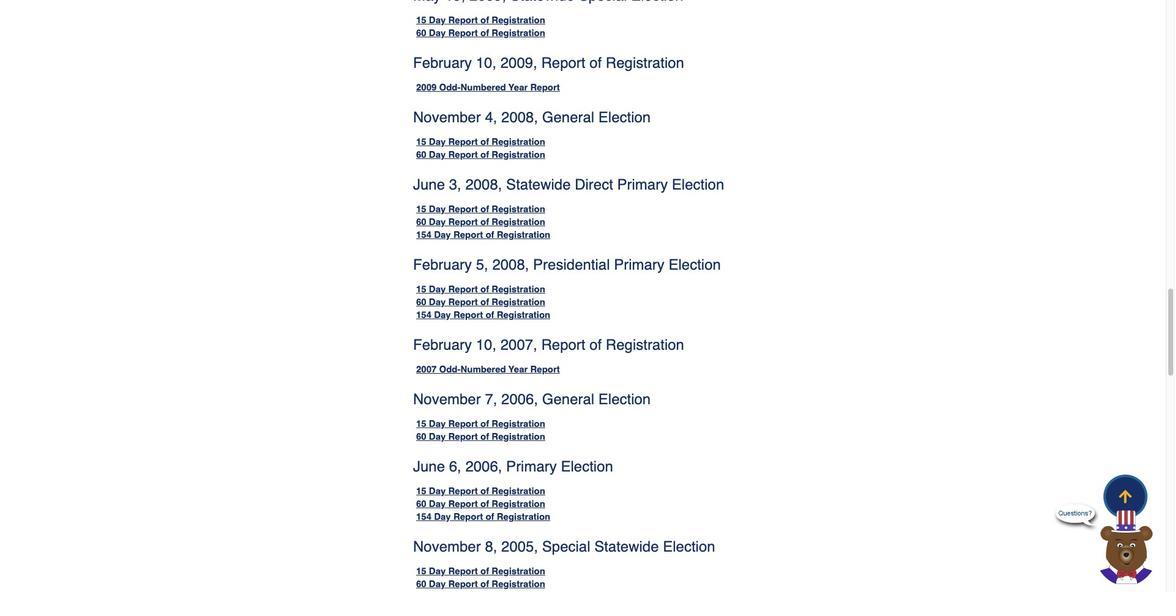 Task type: vqa. For each thing, say whether or not it's contained in the screenshot.
the Archives
no



Task type: describe. For each thing, give the bounding box(es) containing it.
june for june 6, 2006, primary election
[[413, 458, 445, 476]]

1 60 day report of registration link from the top
[[416, 27, 545, 38]]

154 day report of registration link for 2nd 60 day report of registration link from the bottom of the page
[[416, 512, 551, 522]]

0 vertical spatial primary
[[618, 176, 668, 193]]

15 day report of registration link for 2nd 60 day report of registration link from the top of the page
[[416, 136, 545, 147]]

questions? ask me. image
[[1056, 498, 1095, 537]]

5 60 day report of registration link from the top
[[416, 432, 545, 442]]

154 day report of registration link for fourth 60 day report of registration link from the top
[[416, 310, 551, 320]]

7 60 from the top
[[416, 579, 427, 590]]

6 60 day report of registration link from the top
[[416, 499, 545, 509]]

2 vertical spatial primary
[[506, 458, 557, 476]]

10, for 2009,
[[476, 54, 497, 72]]

15 day report of registration 60 day report of registration 154 day report of registration for fourth 60 day report of registration link from the top
[[416, 284, 551, 320]]

7,
[[485, 391, 497, 408]]

6 15 from the top
[[416, 486, 427, 496]]

4 60 day report of registration link from the top
[[416, 297, 545, 307]]

1 vertical spatial primary
[[614, 256, 665, 274]]

november for november 8, 2005, special statewide election
[[413, 539, 481, 556]]

numbered for 2009
[[461, 82, 506, 92]]

odd- for 2007
[[439, 364, 461, 375]]

2007,
[[501, 337, 537, 354]]

june 3, 2008, statewide direct primary election
[[413, 176, 724, 193]]

4 15 from the top
[[416, 284, 427, 294]]

3 60 day report of registration link from the top
[[416, 217, 545, 227]]

7 60 day report of registration link from the top
[[416, 579, 545, 590]]

june 6, 2006, primary election
[[413, 458, 613, 476]]

2009 odd-numbered year report
[[416, 82, 560, 92]]

5,
[[476, 256, 488, 274]]

2005,
[[501, 539, 538, 556]]

november for november 4, 2008, general election
[[413, 109, 481, 126]]

15 day report of registration 60 day report of registration for 7th 60 day report of registration link from the top of the page
[[416, 566, 545, 590]]

15 day report of registration link for 2nd 60 day report of registration link from the bottom of the page
[[416, 486, 545, 496]]

15 day report of registration 60 day report of registration for first 60 day report of registration link from the top of the page
[[416, 15, 545, 38]]

15 day report of registration 60 day report of registration for 2nd 60 day report of registration link from the top of the page
[[416, 136, 545, 160]]

november 4, 2008, general election
[[413, 109, 651, 126]]

15 day report of registration link for fifth 60 day report of registration link from the bottom
[[416, 204, 545, 214]]

5 60 from the top
[[416, 432, 427, 442]]

4 60 from the top
[[416, 297, 427, 307]]

numbered for 2007
[[461, 364, 506, 375]]

november for november 7, 2006, general election
[[413, 391, 481, 408]]

154 for fifth 60 day report of registration link from the bottom's 154 day report of registration link
[[416, 229, 432, 240]]

15 day report of registration link for 7th 60 day report of registration link from the top of the page
[[416, 566, 545, 577]]

direct
[[575, 176, 613, 193]]

february 5, 2008, presidential primary election
[[413, 256, 721, 274]]

june for june 3, 2008, statewide direct primary election
[[413, 176, 445, 193]]

0 horizontal spatial statewide
[[506, 176, 571, 193]]

year for 2007 odd-numbered year report
[[509, 364, 528, 375]]

2 15 from the top
[[416, 136, 427, 147]]

november 8, 2005, special statewide election
[[413, 539, 716, 556]]

2008, for statewide
[[466, 176, 502, 193]]

november 7, 2006, general election
[[413, 391, 651, 408]]



Task type: locate. For each thing, give the bounding box(es) containing it.
general down february 10, 2007, report of registration
[[542, 391, 595, 408]]

general for 2008,
[[542, 109, 595, 126]]

15 day report of registration 60 day report of registration 154 day report of registration
[[416, 204, 551, 240], [416, 284, 551, 320], [416, 486, 551, 522]]

3 15 from the top
[[416, 204, 427, 214]]

1 10, from the top
[[476, 54, 497, 72]]

general
[[542, 109, 595, 126], [542, 391, 595, 408]]

presidential
[[533, 256, 610, 274]]

2008, right 4,
[[501, 109, 538, 126]]

0 vertical spatial odd-
[[439, 82, 461, 92]]

154
[[416, 229, 432, 240], [416, 310, 432, 320], [416, 512, 432, 522]]

5 15 day report of registration link from the top
[[416, 419, 545, 429]]

2007
[[416, 364, 437, 375]]

15 day report of registration link down 5,
[[416, 284, 545, 294]]

0 vertical spatial 10,
[[476, 54, 497, 72]]

1 vertical spatial year
[[509, 364, 528, 375]]

2 year from the top
[[509, 364, 528, 375]]

3 15 day report of registration 60 day report of registration from the top
[[416, 419, 545, 442]]

1 horizontal spatial statewide
[[595, 539, 659, 556]]

1 vertical spatial general
[[542, 391, 595, 408]]

year for 2009 odd-numbered year report
[[509, 82, 528, 92]]

february for february 10, 2009, report of registration
[[413, 54, 472, 72]]

0 vertical spatial general
[[542, 109, 595, 126]]

6,
[[449, 458, 462, 476]]

0 vertical spatial february
[[413, 54, 472, 72]]

year down 2009,
[[509, 82, 528, 92]]

november left 8,
[[413, 539, 481, 556]]

0 vertical spatial 154 day report of registration link
[[416, 229, 551, 240]]

february left 5,
[[413, 256, 472, 274]]

2 10, from the top
[[476, 337, 497, 354]]

february up "2009"
[[413, 54, 472, 72]]

0 vertical spatial 154
[[416, 229, 432, 240]]

1 november from the top
[[413, 109, 481, 126]]

2 15 day report of registration 60 day report of registration from the top
[[416, 136, 545, 160]]

2 vertical spatial 154
[[416, 512, 432, 522]]

1 154 from the top
[[416, 229, 432, 240]]

2 odd- from the top
[[439, 364, 461, 375]]

15 day report of registration link up 2009,
[[416, 15, 545, 25]]

4 15 day report of registration 60 day report of registration from the top
[[416, 566, 545, 590]]

60 day report of registration link up 8,
[[416, 499, 545, 509]]

2 15 day report of registration 60 day report of registration 154 day report of registration from the top
[[416, 284, 551, 320]]

1 vertical spatial 2006,
[[466, 458, 502, 476]]

60 day report of registration link down 5,
[[416, 297, 545, 307]]

60 day report of registration link up 2009,
[[416, 27, 545, 38]]

0 vertical spatial numbered
[[461, 82, 506, 92]]

2006, for general
[[501, 391, 538, 408]]

odd- for 2009
[[439, 82, 461, 92]]

4 15 day report of registration link from the top
[[416, 284, 545, 294]]

2 vertical spatial 154 day report of registration link
[[416, 512, 551, 522]]

15 day report of registration link down 8,
[[416, 566, 545, 577]]

10, up 2007 odd-numbered year report link
[[476, 337, 497, 354]]

154 day report of registration link for fifth 60 day report of registration link from the bottom
[[416, 229, 551, 240]]

2 vertical spatial 2008,
[[493, 256, 529, 274]]

february up 2007
[[413, 337, 472, 354]]

1 vertical spatial 154 day report of registration link
[[416, 310, 551, 320]]

february 10, 2009, report of registration
[[413, 54, 684, 72]]

odd- right "2009"
[[439, 82, 461, 92]]

10,
[[476, 54, 497, 72], [476, 337, 497, 354]]

statewide left direct
[[506, 176, 571, 193]]

click me to chat with sam image
[[1093, 510, 1160, 585]]

2 vertical spatial november
[[413, 539, 481, 556]]

numbered up "7,"
[[461, 364, 506, 375]]

2006,
[[501, 391, 538, 408], [466, 458, 502, 476]]

2 154 day report of registration link from the top
[[416, 310, 551, 320]]

7 15 day report of registration link from the top
[[416, 566, 545, 577]]

6 15 day report of registration link from the top
[[416, 486, 545, 496]]

general down february 10, 2009, report of registration at the top of the page
[[542, 109, 595, 126]]

2 general from the top
[[542, 391, 595, 408]]

15 day report of registration link down 4,
[[416, 136, 545, 147]]

1 numbered from the top
[[461, 82, 506, 92]]

154 day report of registration link up 8,
[[416, 512, 551, 522]]

odd-
[[439, 82, 461, 92], [439, 364, 461, 375]]

5 15 from the top
[[416, 419, 427, 429]]

2009
[[416, 82, 437, 92]]

0 vertical spatial november
[[413, 109, 481, 126]]

2 february from the top
[[413, 256, 472, 274]]

15 day report of registration link down 6,
[[416, 486, 545, 496]]

1 15 day report of registration link from the top
[[416, 15, 545, 25]]

15 day report of registration link
[[416, 15, 545, 25], [416, 136, 545, 147], [416, 204, 545, 214], [416, 284, 545, 294], [416, 419, 545, 429], [416, 486, 545, 496], [416, 566, 545, 577]]

3 november from the top
[[413, 539, 481, 556]]

2006, right "7,"
[[501, 391, 538, 408]]

10, up the "2009 odd-numbered year report"
[[476, 54, 497, 72]]

1 odd- from the top
[[439, 82, 461, 92]]

1 february from the top
[[413, 54, 472, 72]]

special
[[542, 539, 591, 556]]

4,
[[485, 109, 497, 126]]

15 day report of registration link for fourth 60 day report of registration link from the top
[[416, 284, 545, 294]]

2 vertical spatial february
[[413, 337, 472, 354]]

15
[[416, 15, 427, 25], [416, 136, 427, 147], [416, 204, 427, 214], [416, 284, 427, 294], [416, 419, 427, 429], [416, 486, 427, 496], [416, 566, 427, 577]]

1 15 from the top
[[416, 15, 427, 25]]

2009,
[[501, 54, 537, 72]]

15 day report of registration link for first 60 day report of registration link from the top of the page
[[416, 15, 545, 25]]

3 15 day report of registration 60 day report of registration 154 day report of registration from the top
[[416, 486, 551, 522]]

year
[[509, 82, 528, 92], [509, 364, 528, 375]]

1 vertical spatial 154
[[416, 310, 432, 320]]

0 vertical spatial 2006,
[[501, 391, 538, 408]]

60 day report of registration link
[[416, 27, 545, 38], [416, 149, 545, 160], [416, 217, 545, 227], [416, 297, 545, 307], [416, 432, 545, 442], [416, 499, 545, 509], [416, 579, 545, 590]]

3 15 day report of registration link from the top
[[416, 204, 545, 214]]

february
[[413, 54, 472, 72], [413, 256, 472, 274], [413, 337, 472, 354]]

60 day report of registration link down 8,
[[416, 579, 545, 590]]

1 june from the top
[[413, 176, 445, 193]]

60 day report of registration link up 5,
[[416, 217, 545, 227]]

2008, right 3,
[[466, 176, 502, 193]]

2 154 from the top
[[416, 310, 432, 320]]

2 november from the top
[[413, 391, 481, 408]]

154 day report of registration link up 2007, on the left bottom of the page
[[416, 310, 551, 320]]

general for 2006,
[[542, 391, 595, 408]]

15 day report of registration link down 3,
[[416, 204, 545, 214]]

1 vertical spatial 10,
[[476, 337, 497, 354]]

1 year from the top
[[509, 82, 528, 92]]

1 vertical spatial 2008,
[[466, 176, 502, 193]]

february for february 10, 2007, report of registration
[[413, 337, 472, 354]]

june left 3,
[[413, 176, 445, 193]]

1 vertical spatial odd-
[[439, 364, 461, 375]]

2 june from the top
[[413, 458, 445, 476]]

odd- right 2007
[[439, 364, 461, 375]]

60 day report of registration link down "7,"
[[416, 432, 545, 442]]

8,
[[485, 539, 497, 556]]

1 vertical spatial numbered
[[461, 364, 506, 375]]

60
[[416, 27, 427, 38], [416, 149, 427, 160], [416, 217, 427, 227], [416, 297, 427, 307], [416, 432, 427, 442], [416, 499, 427, 509], [416, 579, 427, 590]]

15 day report of registration link down "7,"
[[416, 419, 545, 429]]

1 154 day report of registration link from the top
[[416, 229, 551, 240]]

year down 2007, on the left bottom of the page
[[509, 364, 528, 375]]

2 15 day report of registration link from the top
[[416, 136, 545, 147]]

february for february 5, 2008, presidential primary election
[[413, 256, 472, 274]]

1 15 day report of registration 60 day report of registration 154 day report of registration from the top
[[416, 204, 551, 240]]

154 for 154 day report of registration link associated with 2nd 60 day report of registration link from the bottom of the page
[[416, 512, 432, 522]]

154 day report of registration link
[[416, 229, 551, 240], [416, 310, 551, 320], [416, 512, 551, 522]]

0 vertical spatial statewide
[[506, 176, 571, 193]]

0 vertical spatial 2008,
[[501, 109, 538, 126]]

2008, for presidential
[[493, 256, 529, 274]]

3 60 from the top
[[416, 217, 427, 227]]

primary
[[618, 176, 668, 193], [614, 256, 665, 274], [506, 458, 557, 476]]

numbered up 4,
[[461, 82, 506, 92]]

2008,
[[501, 109, 538, 126], [466, 176, 502, 193], [493, 256, 529, 274]]

15 day report of registration 60 day report of registration 154 day report of registration for fifth 60 day report of registration link from the bottom
[[416, 204, 551, 240]]

3,
[[449, 176, 462, 193]]

15 day report of registration 60 day report of registration 154 day report of registration for 2nd 60 day report of registration link from the bottom of the page
[[416, 486, 551, 522]]

registration
[[492, 15, 545, 25], [492, 27, 545, 38], [606, 54, 684, 72], [492, 136, 545, 147], [492, 149, 545, 160], [492, 204, 545, 214], [492, 217, 545, 227], [497, 229, 551, 240], [492, 284, 545, 294], [492, 297, 545, 307], [497, 310, 551, 320], [606, 337, 684, 354], [492, 419, 545, 429], [492, 432, 545, 442], [492, 486, 545, 496], [492, 499, 545, 509], [497, 512, 551, 522], [492, 566, 545, 577], [492, 579, 545, 590]]

15 day report of registration 60 day report of registration for 3rd 60 day report of registration link from the bottom of the page
[[416, 419, 545, 442]]

june
[[413, 176, 445, 193], [413, 458, 445, 476]]

154 day report of registration link up 5,
[[416, 229, 551, 240]]

statewide
[[506, 176, 571, 193], [595, 539, 659, 556]]

2008, right 5,
[[493, 256, 529, 274]]

1 vertical spatial november
[[413, 391, 481, 408]]

day
[[429, 15, 446, 25], [429, 27, 446, 38], [429, 136, 446, 147], [429, 149, 446, 160], [429, 204, 446, 214], [429, 217, 446, 227], [434, 229, 451, 240], [429, 284, 446, 294], [429, 297, 446, 307], [434, 310, 451, 320], [429, 419, 446, 429], [429, 432, 446, 442], [429, 486, 446, 496], [429, 499, 446, 509], [434, 512, 451, 522], [429, 566, 446, 577], [429, 579, 446, 590]]

154 for 154 day report of registration link related to fourth 60 day report of registration link from the top
[[416, 310, 432, 320]]

1 60 from the top
[[416, 27, 427, 38]]

february 10, 2007, report of registration
[[413, 337, 684, 354]]

3 154 from the top
[[416, 512, 432, 522]]

10, for 2007,
[[476, 337, 497, 354]]

2006, right 6,
[[466, 458, 502, 476]]

june left 6,
[[413, 458, 445, 476]]

15 day report of registration 60 day report of registration down 8,
[[416, 566, 545, 590]]

15 day report of registration 60 day report of registration down 4,
[[416, 136, 545, 160]]

2009 odd-numbered year report link
[[416, 82, 560, 92]]

1 15 day report of registration 60 day report of registration from the top
[[416, 15, 545, 38]]

1 vertical spatial february
[[413, 256, 472, 274]]

3 154 day report of registration link from the top
[[416, 512, 551, 522]]

2 60 from the top
[[416, 149, 427, 160]]

2 60 day report of registration link from the top
[[416, 149, 545, 160]]

election
[[599, 109, 651, 126], [672, 176, 724, 193], [669, 256, 721, 274], [599, 391, 651, 408], [561, 458, 613, 476], [663, 539, 716, 556]]

statewide right special
[[595, 539, 659, 556]]

1 vertical spatial 15 day report of registration 60 day report of registration 154 day report of registration
[[416, 284, 551, 320]]

november
[[413, 109, 481, 126], [413, 391, 481, 408], [413, 539, 481, 556]]

15 day report of registration link for 3rd 60 day report of registration link from the bottom of the page
[[416, 419, 545, 429]]

numbered
[[461, 82, 506, 92], [461, 364, 506, 375]]

15 day report of registration 60 day report of registration down "7,"
[[416, 419, 545, 442]]

0 vertical spatial year
[[509, 82, 528, 92]]

15 day report of registration 60 day report of registration up 2009,
[[416, 15, 545, 38]]

60 day report of registration link down 4,
[[416, 149, 545, 160]]

report
[[449, 15, 478, 25], [449, 27, 478, 38], [542, 54, 586, 72], [531, 82, 560, 92], [449, 136, 478, 147], [449, 149, 478, 160], [449, 204, 478, 214], [449, 217, 478, 227], [454, 229, 483, 240], [449, 284, 478, 294], [449, 297, 478, 307], [454, 310, 483, 320], [542, 337, 586, 354], [531, 364, 560, 375], [449, 419, 478, 429], [449, 432, 478, 442], [449, 486, 478, 496], [449, 499, 478, 509], [454, 512, 483, 522], [449, 566, 478, 577], [449, 579, 478, 590]]

2 vertical spatial 15 day report of registration 60 day report of registration 154 day report of registration
[[416, 486, 551, 522]]

2008, for general
[[501, 109, 538, 126]]

2006, for primary
[[466, 458, 502, 476]]

15 day report of registration 60 day report of registration 154 day report of registration down 5,
[[416, 284, 551, 320]]

15 day report of registration 60 day report of registration 154 day report of registration up 8,
[[416, 486, 551, 522]]

1 general from the top
[[542, 109, 595, 126]]

6 60 from the top
[[416, 499, 427, 509]]

1 vertical spatial statewide
[[595, 539, 659, 556]]

3 february from the top
[[413, 337, 472, 354]]

2 numbered from the top
[[461, 364, 506, 375]]

2007 odd-numbered year report
[[416, 364, 560, 375]]

november down "2009"
[[413, 109, 481, 126]]

1 vertical spatial june
[[413, 458, 445, 476]]

15 day report of registration 60 day report of registration
[[416, 15, 545, 38], [416, 136, 545, 160], [416, 419, 545, 442], [416, 566, 545, 590]]

november down 2007
[[413, 391, 481, 408]]

0 vertical spatial june
[[413, 176, 445, 193]]

0 vertical spatial 15 day report of registration 60 day report of registration 154 day report of registration
[[416, 204, 551, 240]]

7 15 from the top
[[416, 566, 427, 577]]

of
[[481, 15, 489, 25], [481, 27, 489, 38], [590, 54, 602, 72], [481, 136, 489, 147], [481, 149, 489, 160], [481, 204, 489, 214], [481, 217, 489, 227], [486, 229, 494, 240], [481, 284, 489, 294], [481, 297, 489, 307], [486, 310, 494, 320], [590, 337, 602, 354], [481, 419, 489, 429], [481, 432, 489, 442], [481, 486, 489, 496], [481, 499, 489, 509], [486, 512, 494, 522], [481, 566, 489, 577], [481, 579, 489, 590]]

15 day report of registration 60 day report of registration 154 day report of registration up 5,
[[416, 204, 551, 240]]

2007 odd-numbered year report link
[[416, 364, 560, 375]]



